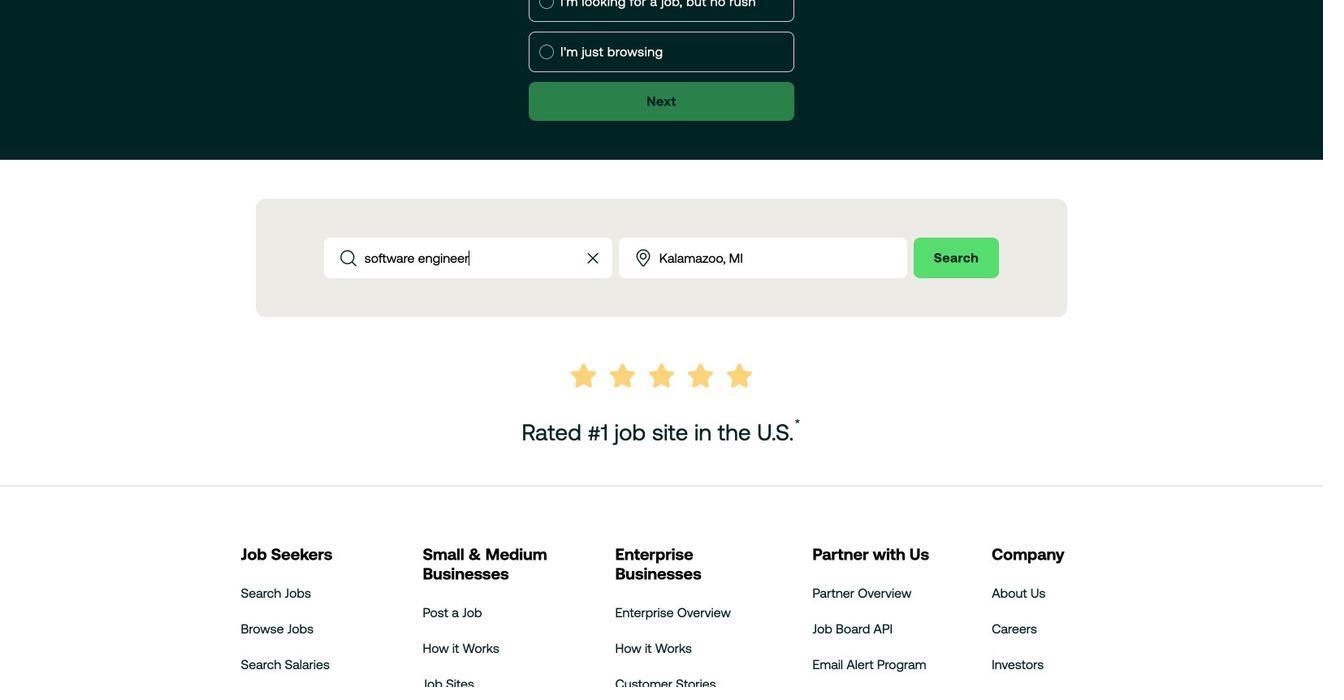 Task type: vqa. For each thing, say whether or not it's contained in the screenshot.
clear image on the left of page
yes



Task type: locate. For each thing, give the bounding box(es) containing it.
Search location or remote text field
[[659, 239, 907, 278]]

None field
[[324, 238, 612, 279], [619, 238, 907, 279], [324, 238, 612, 279]]

clear image
[[583, 249, 602, 268]]

none field the search location or remote
[[619, 238, 907, 279]]

None radio
[[539, 0, 554, 9], [539, 45, 554, 59], [539, 0, 554, 9], [539, 45, 554, 59]]



Task type: describe. For each thing, give the bounding box(es) containing it.
Search job title or keyword text field
[[364, 239, 567, 278]]



